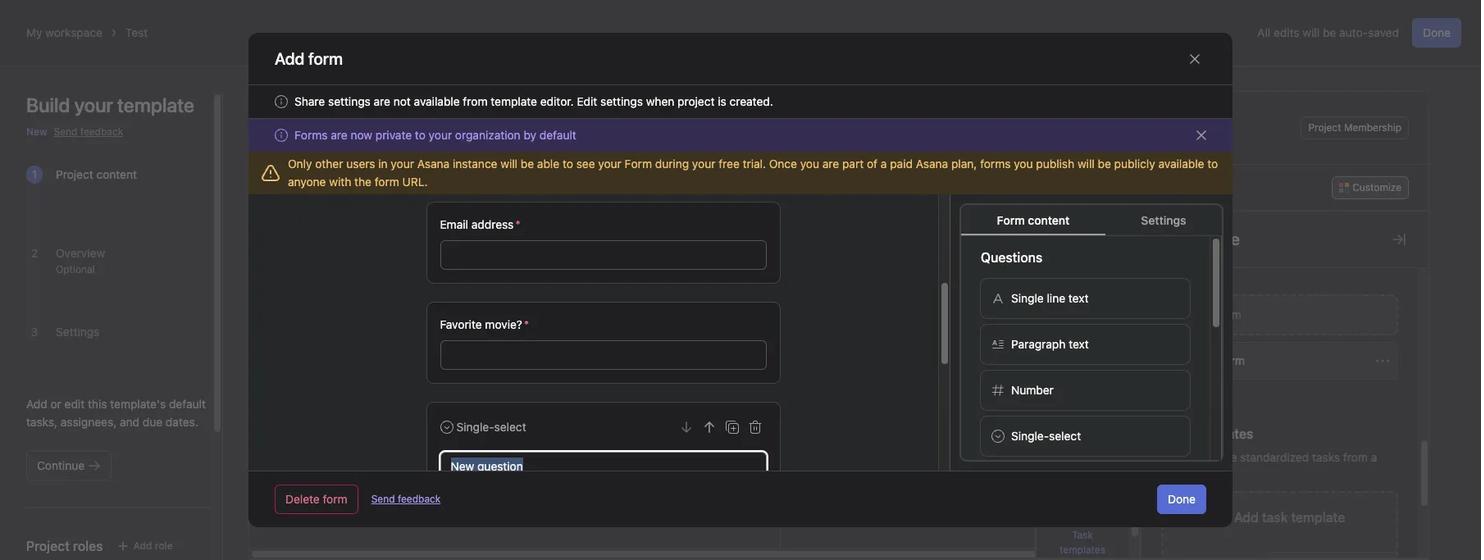 Task type: describe. For each thing, give the bounding box(es) containing it.
0 horizontal spatial to
[[415, 128, 426, 142]]

edit
[[577, 94, 597, 108]]

is
[[718, 94, 727, 108]]

email address *
[[440, 217, 521, 231]]

task for add task
[[311, 181, 330, 194]]

workspace
[[45, 25, 102, 39]]

send inside "add form" dialog
[[371, 493, 395, 505]]

1 vertical spatial text
[[1069, 337, 1089, 351]]

paragraph text
[[1011, 337, 1089, 351]]

create
[[1204, 450, 1237, 464]]

auto-
[[1339, 25, 1368, 39]]

form content
[[997, 213, 1070, 227]]

add for add task template
[[1234, 510, 1259, 525]]

role
[[155, 540, 173, 552]]

add form
[[275, 49, 343, 68]]

1 horizontal spatial test
[[322, 103, 353, 122]]

assignees,
[[61, 415, 117, 429]]

delete form button
[[275, 485, 358, 514]]

add task button
[[269, 176, 338, 199]]

project content
[[56, 167, 137, 181]]

template inside button
[[1291, 510, 1345, 525]]

project for project membership
[[1308, 121, 1341, 134]]

build your template
[[26, 93, 194, 116]]

movie?
[[485, 317, 522, 331]]

3 row from the top
[[249, 271, 1481, 301]]

1 horizontal spatial to
[[563, 157, 573, 171]]

0 horizontal spatial settings
[[56, 325, 100, 339]]

* for favorite movie? *
[[524, 317, 529, 331]]

url.
[[402, 175, 428, 189]]

1 settings from the left
[[328, 94, 371, 108]]

add or edit this template's default tasks, assignees, and due dates.
[[26, 397, 206, 429]]

this
[[88, 397, 107, 411]]

done for top done button
[[1423, 25, 1451, 39]]

organization
[[455, 128, 521, 142]]

task for task templates
[[1072, 529, 1093, 541]]

duplicate this question image
[[725, 421, 739, 434]]

your right list
[[429, 128, 452, 142]]

due date
[[918, 220, 960, 232]]

task for task name
[[272, 220, 293, 232]]

edits
[[1274, 25, 1300, 39]]

1 horizontal spatial form
[[997, 213, 1025, 227]]

1 horizontal spatial single-select
[[1011, 429, 1081, 443]]

add task
[[290, 181, 330, 194]]

forms for forms
[[1161, 272, 1200, 287]]

0 vertical spatial done button
[[1412, 18, 1462, 48]]

0 horizontal spatial will
[[501, 157, 518, 171]]

0 vertical spatial send feedback link
[[54, 125, 123, 139]]

new send feedback
[[26, 125, 123, 138]]

plan,
[[951, 157, 977, 171]]

overview button
[[56, 246, 105, 260]]

publicly
[[1114, 157, 1155, 171]]

add for add or edit this template's default tasks, assignees, and due dates.
[[26, 397, 47, 411]]

0 horizontal spatial feedback
[[80, 125, 123, 138]]

2 horizontal spatial will
[[1303, 25, 1320, 39]]

anyone
[[288, 175, 326, 189]]

part
[[842, 157, 864, 171]]

other
[[315, 157, 343, 171]]

by
[[524, 128, 536, 142]]

free
[[719, 157, 740, 171]]

0 vertical spatial are
[[374, 94, 390, 108]]

1 vertical spatial done button
[[1157, 485, 1206, 514]]

projects
[[1015, 220, 1053, 232]]

remove field image
[[748, 421, 762, 434]]

my workspace link
[[26, 25, 102, 39]]

task for add task template
[[1262, 510, 1288, 525]]

continue button
[[26, 451, 112, 481]]

date
[[939, 220, 960, 232]]

add role
[[133, 540, 173, 552]]

task name
[[272, 220, 322, 232]]

2 horizontal spatial to
[[1207, 157, 1218, 171]]

form for 1 form
[[1075, 449, 1097, 461]]

1 for 1 2 3
[[32, 167, 37, 181]]

favorite
[[440, 317, 482, 331]]

untitled
[[1175, 353, 1217, 367]]

add task template
[[1234, 510, 1345, 525]]

overview
[[56, 246, 105, 260]]

not
[[394, 94, 411, 108]]

single line text
[[1011, 291, 1089, 305]]

2 row from the top
[[249, 241, 1481, 271]]

with
[[329, 175, 351, 189]]

forms for forms are now private to your organization by default
[[294, 128, 328, 142]]

project content button
[[56, 167, 137, 181]]

add role button
[[109, 535, 180, 558]]

overview optional
[[56, 246, 105, 276]]

1 vertical spatial are
[[331, 128, 348, 142]]

* for email address *
[[515, 217, 521, 231]]

rules
[[1070, 368, 1095, 381]]

when
[[646, 94, 674, 108]]

form for add form
[[1217, 308, 1241, 322]]

form inside only other users in your asana instance will be able to see your form during your free trial.  once you are part of a paid asana plan, forms you publish will be publicly available to anyone with the form url.
[[375, 175, 399, 189]]

number
[[1011, 383, 1054, 397]]

during
[[655, 157, 689, 171]]

membership
[[1344, 121, 1402, 134]]

are inside only other users in your asana instance will be able to see your form during your free trial.  once you are part of a paid asana plan, forms you publish will be publicly available to anyone with the form url.
[[823, 157, 839, 171]]

your template
[[74, 93, 194, 116]]

of
[[867, 157, 878, 171]]

6 fields
[[1065, 288, 1100, 300]]

settings inside "add form" dialog
[[1141, 213, 1186, 227]]

form inside only other users in your asana instance will be able to see your form during your free trial.  once you are part of a paid asana plan, forms you publish will be publicly available to anyone with the form url.
[[625, 157, 652, 171]]

add form
[[1193, 308, 1241, 322]]

from inside quickly create standardized tasks from a template.
[[1343, 450, 1368, 464]]

task templates
[[1161, 426, 1253, 441]]

add form dialog
[[249, 4, 1233, 560]]

0 horizontal spatial be
[[521, 157, 534, 171]]

0 vertical spatial text
[[1069, 291, 1089, 305]]

tasks
[[1312, 450, 1340, 464]]

edit
[[64, 397, 85, 411]]

close image
[[1195, 129, 1208, 142]]

1 horizontal spatial will
[[1078, 157, 1095, 171]]

tasks,
[[26, 415, 57, 429]]

created.
[[730, 94, 773, 108]]

see
[[576, 157, 595, 171]]

form for untitled form
[[1220, 353, 1245, 367]]

customize inside dropdown button
[[1353, 181, 1402, 194]]

collaborators
[[1357, 220, 1420, 232]]

editor.
[[540, 94, 574, 108]]

0 horizontal spatial select
[[494, 420, 526, 434]]

template.
[[1161, 468, 1211, 482]]

1 asana from the left
[[417, 157, 450, 171]]

from inside "add form" dialog
[[463, 94, 488, 108]]

content for form content
[[1028, 213, 1070, 227]]

template's
[[110, 397, 166, 411]]

0 horizontal spatial single-
[[456, 420, 494, 434]]

0 horizontal spatial available
[[414, 94, 460, 108]]

default view: list
[[342, 133, 419, 145]]

send feedback
[[371, 493, 441, 505]]

continue
[[37, 458, 85, 472]]

add form button
[[1161, 294, 1398, 335]]



Task type: locate. For each thing, give the bounding box(es) containing it.
1 vertical spatial task
[[1262, 510, 1288, 525]]

task
[[311, 181, 330, 194], [1262, 510, 1288, 525]]

0 vertical spatial available
[[414, 94, 460, 108]]

feedback inside send feedback link
[[398, 493, 441, 505]]

add up the untitled
[[1193, 308, 1214, 322]]

only
[[288, 157, 312, 171]]

2 you from the left
[[1014, 157, 1033, 171]]

form for delete form
[[323, 492, 347, 506]]

0 horizontal spatial send
[[54, 125, 77, 138]]

once
[[769, 157, 797, 171]]

default view: list button
[[322, 128, 426, 151]]

move this field down image
[[679, 421, 693, 434]]

content down new send feedback
[[96, 167, 137, 181]]

available
[[414, 94, 460, 108], [1158, 157, 1204, 171]]

template inside "add form" dialog
[[491, 94, 537, 108]]

my
[[26, 25, 42, 39]]

task down quickly create standardized tasks from a template.
[[1262, 510, 1288, 525]]

customize
[[1353, 181, 1402, 194], [1161, 230, 1240, 249]]

a right of
[[881, 157, 887, 171]]

1 vertical spatial forms
[[1161, 272, 1200, 287]]

0 vertical spatial done
[[1423, 25, 1451, 39]]

forms are now private to your organization by default
[[294, 128, 576, 142]]

test
[[125, 25, 148, 39], [322, 103, 353, 122]]

add for add form
[[1193, 308, 1214, 322]]

1 horizontal spatial *
[[524, 317, 529, 331]]

1 inside 1 2 3
[[32, 167, 37, 181]]

task up templates
[[1072, 529, 1093, 541]]

your left free at the top left of page
[[692, 157, 716, 171]]

*
[[515, 217, 521, 231], [524, 317, 529, 331]]

templates
[[1060, 544, 1106, 556]]

project
[[678, 94, 715, 108]]

0 horizontal spatial default
[[169, 397, 206, 411]]

able
[[537, 157, 560, 171]]

1 horizontal spatial task
[[1072, 529, 1093, 541]]

1 horizontal spatial select
[[1049, 429, 1081, 443]]

close details image
[[1393, 233, 1406, 246]]

available up forms are now private to your organization by default
[[414, 94, 460, 108]]

row containing task name
[[249, 211, 1481, 241]]

2
[[31, 246, 38, 260]]

form up questions
[[997, 213, 1025, 227]]

email
[[440, 217, 468, 231]]

due
[[918, 220, 936, 232]]

0 vertical spatial a
[[881, 157, 887, 171]]

text up rules
[[1069, 337, 1089, 351]]

content inside "add form" dialog
[[1028, 213, 1070, 227]]

are left part
[[823, 157, 839, 171]]

be left able
[[521, 157, 534, 171]]

all
[[1257, 25, 1271, 39]]

delete
[[285, 492, 320, 506]]

send feedback link inside "add form" dialog
[[371, 492, 441, 507]]

project roles
[[26, 539, 103, 554]]

0 horizontal spatial forms
[[294, 128, 328, 142]]

1 vertical spatial *
[[524, 317, 529, 331]]

from right tasks
[[1343, 450, 1368, 464]]

1 horizontal spatial default
[[540, 128, 576, 142]]

2 horizontal spatial be
[[1323, 25, 1336, 39]]

task down other at the left of the page
[[311, 181, 330, 194]]

0 vertical spatial form
[[625, 157, 652, 171]]

default inside "add form" dialog
[[540, 128, 576, 142]]

1 horizontal spatial you
[[1014, 157, 1033, 171]]

1 vertical spatial 1
[[1068, 449, 1073, 461]]

2 settings from the left
[[600, 94, 643, 108]]

are
[[374, 94, 390, 108], [331, 128, 348, 142], [823, 157, 839, 171]]

default up dates. at bottom
[[169, 397, 206, 411]]

0 horizontal spatial from
[[463, 94, 488, 108]]

in
[[378, 157, 388, 171]]

1 vertical spatial customize
[[1161, 230, 1240, 249]]

default
[[342, 133, 375, 145]]

1
[[32, 167, 37, 181], [1068, 449, 1073, 461]]

delete form
[[285, 492, 347, 506]]

form inside button
[[1220, 353, 1245, 367]]

are left now
[[331, 128, 348, 142]]

0 horizontal spatial send feedback link
[[54, 125, 123, 139]]

0 horizontal spatial form
[[625, 157, 652, 171]]

project inside "button"
[[1308, 121, 1341, 134]]

6
[[1065, 288, 1072, 300]]

1 horizontal spatial settings
[[1141, 213, 1186, 227]]

will right edits
[[1303, 25, 1320, 39]]

customize button
[[1332, 176, 1409, 199]]

1 2 3
[[31, 167, 38, 339]]

customize right tags
[[1161, 230, 1240, 249]]

will right publish
[[1078, 157, 1095, 171]]

done inside "add form" dialog
[[1168, 492, 1196, 506]]

add inside the add task template button
[[1234, 510, 1259, 525]]

to down close image
[[1207, 157, 1218, 171]]

1 vertical spatial form
[[997, 213, 1025, 227]]

add down the only
[[290, 181, 308, 194]]

Question name text field
[[440, 452, 766, 481]]

publish
[[1036, 157, 1075, 171]]

close this dialog image
[[1188, 52, 1202, 65]]

form
[[625, 157, 652, 171], [997, 213, 1025, 227]]

move this field up image
[[702, 421, 716, 434]]

0 horizontal spatial single-select
[[456, 420, 526, 434]]

done right "saved"
[[1423, 25, 1451, 39]]

2 horizontal spatial are
[[823, 157, 839, 171]]

text right 'line'
[[1069, 291, 1089, 305]]

done
[[1423, 25, 1451, 39], [1168, 492, 1196, 506]]

share
[[294, 94, 325, 108]]

1 vertical spatial feedback
[[398, 493, 441, 505]]

1 horizontal spatial done button
[[1412, 18, 1462, 48]]

add inside add role button
[[133, 540, 152, 552]]

0 vertical spatial task
[[311, 181, 330, 194]]

1 horizontal spatial asana
[[916, 157, 948, 171]]

done for the bottommost done button
[[1168, 492, 1196, 506]]

0 vertical spatial from
[[463, 94, 488, 108]]

form right the untitled
[[1220, 353, 1245, 367]]

0 horizontal spatial *
[[515, 217, 521, 231]]

a inside only other users in your asana instance will be able to see your form during your free trial.  once you are part of a paid asana plan, forms you publish will be publicly available to anyone with the form url.
[[881, 157, 887, 171]]

line
[[1047, 291, 1065, 305]]

form
[[375, 175, 399, 189], [1217, 308, 1241, 322], [1220, 353, 1245, 367], [1075, 449, 1097, 461], [323, 492, 347, 506]]

are left not
[[374, 94, 390, 108]]

the
[[354, 175, 371, 189]]

add for add role
[[133, 540, 152, 552]]

private
[[375, 128, 412, 142]]

settings button
[[56, 325, 100, 339]]

settings down publicly
[[1141, 213, 1186, 227]]

0 horizontal spatial task
[[311, 181, 330, 194]]

customize up collaborators
[[1353, 181, 1402, 194]]

0 horizontal spatial a
[[881, 157, 887, 171]]

users
[[346, 157, 375, 171]]

1 horizontal spatial available
[[1158, 157, 1204, 171]]

project membership
[[1308, 121, 1402, 134]]

0 vertical spatial test
[[125, 25, 148, 39]]

1 horizontal spatial single-
[[1011, 429, 1049, 443]]

and
[[120, 415, 139, 429]]

template up by
[[491, 94, 537, 108]]

settings up now
[[328, 94, 371, 108]]

asana up url.
[[417, 157, 450, 171]]

1 vertical spatial task
[[1072, 529, 1093, 541]]

you right once
[[800, 157, 819, 171]]

settings right "edit"
[[600, 94, 643, 108]]

will
[[1303, 25, 1320, 39], [501, 157, 518, 171], [1078, 157, 1095, 171]]

0 horizontal spatial customize
[[1161, 230, 1240, 249]]

1 vertical spatial project
[[56, 167, 93, 181]]

1 horizontal spatial 1
[[1068, 449, 1073, 461]]

0 vertical spatial feedback
[[80, 125, 123, 138]]

1 horizontal spatial done
[[1423, 25, 1451, 39]]

fields
[[1074, 288, 1100, 300]]

test right workspace
[[125, 25, 148, 39]]

form inside "button"
[[1217, 308, 1241, 322]]

asana right the paid
[[916, 157, 948, 171]]

0 horizontal spatial task
[[272, 220, 293, 232]]

done button down template.
[[1157, 485, 1206, 514]]

0 horizontal spatial settings
[[328, 94, 371, 108]]

0 vertical spatial template
[[491, 94, 537, 108]]

1 vertical spatial done
[[1168, 492, 1196, 506]]

1 horizontal spatial customize
[[1353, 181, 1402, 194]]

forms up the "add form"
[[1161, 272, 1200, 287]]

add for add task
[[290, 181, 308, 194]]

task templates
[[1060, 529, 1106, 556]]

tags
[[1129, 220, 1151, 232]]

will right instance
[[501, 157, 518, 171]]

your right "in"
[[391, 157, 414, 171]]

form up the untitled form
[[1217, 308, 1241, 322]]

your
[[429, 128, 452, 142], [391, 157, 414, 171], [598, 157, 622, 171], [692, 157, 716, 171]]

or
[[50, 397, 61, 411]]

quickly
[[1161, 450, 1201, 464]]

1 row from the top
[[249, 211, 1481, 241]]

3
[[31, 325, 38, 339]]

send right delete form
[[371, 493, 395, 505]]

1 vertical spatial template
[[1291, 510, 1345, 525]]

1 horizontal spatial settings
[[600, 94, 643, 108]]

* right movie? on the bottom of page
[[524, 317, 529, 331]]

form down "in"
[[375, 175, 399, 189]]

1 horizontal spatial a
[[1371, 450, 1377, 464]]

be left publicly
[[1098, 157, 1111, 171]]

row
[[249, 211, 1481, 241], [249, 241, 1481, 271], [249, 271, 1481, 301], [249, 300, 1481, 331]]

1 vertical spatial available
[[1158, 157, 1204, 171]]

a inside quickly create standardized tasks from a template.
[[1371, 450, 1377, 464]]

0 vertical spatial forms
[[294, 128, 328, 142]]

0 vertical spatial default
[[540, 128, 576, 142]]

0 horizontal spatial project
[[56, 167, 93, 181]]

add inside add task button
[[290, 181, 308, 194]]

settings right 3
[[56, 325, 100, 339]]

now
[[351, 128, 372, 142]]

build
[[26, 93, 70, 116]]

add down quickly create standardized tasks from a template.
[[1234, 510, 1259, 525]]

content up questions
[[1028, 213, 1070, 227]]

default right by
[[540, 128, 576, 142]]

from
[[463, 94, 488, 108], [1343, 450, 1368, 464]]

done button
[[1412, 18, 1462, 48], [1157, 485, 1206, 514]]

from up organization
[[463, 94, 488, 108]]

forms
[[980, 157, 1011, 171]]

1 horizontal spatial feedback
[[398, 493, 441, 505]]

0 horizontal spatial asana
[[417, 157, 450, 171]]

0 vertical spatial settings
[[1141, 213, 1186, 227]]

form down rules
[[1075, 449, 1097, 461]]

add inside the add or edit this template's default tasks, assignees, and due dates.
[[26, 397, 47, 411]]

1 horizontal spatial forms
[[1161, 272, 1200, 287]]

1 horizontal spatial template
[[1291, 510, 1345, 525]]

done down template.
[[1168, 492, 1196, 506]]

0 horizontal spatial template
[[491, 94, 537, 108]]

single
[[1011, 291, 1044, 305]]

2 asana from the left
[[916, 157, 948, 171]]

view:
[[378, 133, 402, 145]]

project
[[1308, 121, 1341, 134], [56, 167, 93, 181]]

1 for 1 form
[[1068, 449, 1073, 461]]

1 form
[[1068, 449, 1097, 461]]

forms up the only
[[294, 128, 328, 142]]

0 vertical spatial send
[[54, 125, 77, 138]]

1 vertical spatial default
[[169, 397, 206, 411]]

your right see
[[598, 157, 622, 171]]

task inside task templates
[[1072, 529, 1093, 541]]

favorite movie? *
[[440, 317, 529, 331]]

template
[[491, 94, 537, 108], [1291, 510, 1345, 525]]

1 down the new
[[32, 167, 37, 181]]

1 vertical spatial settings
[[56, 325, 100, 339]]

form right delete
[[323, 492, 347, 506]]

4 row from the top
[[249, 300, 1481, 331]]

0 horizontal spatial are
[[331, 128, 348, 142]]

test up now
[[322, 103, 353, 122]]

1 horizontal spatial send feedback link
[[371, 492, 441, 507]]

done button right "saved"
[[1412, 18, 1462, 48]]

new
[[26, 125, 47, 138]]

1 horizontal spatial task
[[1262, 510, 1288, 525]]

task left name
[[272, 220, 293, 232]]

1 down rules
[[1068, 449, 1073, 461]]

available inside only other users in your asana instance will be able to see your form during your free trial.  once you are part of a paid asana plan, forms you publish will be publicly available to anyone with the form url.
[[1158, 157, 1204, 171]]

add
[[290, 181, 308, 194], [1193, 308, 1214, 322], [26, 397, 47, 411], [1234, 510, 1259, 525], [133, 540, 152, 552]]

settings
[[1141, 213, 1186, 227], [56, 325, 100, 339]]

template down tasks
[[1291, 510, 1345, 525]]

be
[[1323, 25, 1336, 39], [521, 157, 534, 171], [1098, 157, 1111, 171]]

you right forms
[[1014, 157, 1033, 171]]

share settings are not available from template editor. edit settings when project is created.
[[294, 94, 773, 108]]

to
[[415, 128, 426, 142], [563, 157, 573, 171], [1207, 157, 1218, 171]]

form left during
[[625, 157, 652, 171]]

content for project content
[[96, 167, 137, 181]]

project for project content
[[56, 167, 93, 181]]

0 vertical spatial content
[[96, 167, 137, 181]]

template image
[[279, 118, 299, 138]]

1 vertical spatial test
[[322, 103, 353, 122]]

add up tasks,
[[26, 397, 47, 411]]

1 vertical spatial content
[[1028, 213, 1070, 227]]

to left see
[[563, 157, 573, 171]]

0 vertical spatial 1
[[32, 167, 37, 181]]

1 horizontal spatial project
[[1308, 121, 1341, 134]]

1 horizontal spatial are
[[374, 94, 390, 108]]

task inside add task button
[[311, 181, 330, 194]]

0 horizontal spatial done
[[1168, 492, 1196, 506]]

0 vertical spatial customize
[[1353, 181, 1402, 194]]

1 horizontal spatial send
[[371, 493, 395, 505]]

1 horizontal spatial be
[[1098, 157, 1111, 171]]

be left auto-
[[1323, 25, 1336, 39]]

form inside button
[[323, 492, 347, 506]]

task inside the add task template button
[[1262, 510, 1288, 525]]

dates.
[[166, 415, 198, 429]]

default inside the add or edit this template's default tasks, assignees, and due dates.
[[169, 397, 206, 411]]

all edits will be auto-saved
[[1257, 25, 1399, 39]]

untitled form button
[[1161, 342, 1398, 380]]

0 vertical spatial task
[[272, 220, 293, 232]]

project left membership
[[1308, 121, 1341, 134]]

quickly create standardized tasks from a template.
[[1161, 450, 1377, 482]]

due
[[143, 415, 163, 429]]

standardized
[[1240, 450, 1309, 464]]

0 vertical spatial *
[[515, 217, 521, 231]]

available down close image
[[1158, 157, 1204, 171]]

untitled form
[[1175, 353, 1245, 367]]

to right the private at the left of the page
[[415, 128, 426, 142]]

a right tasks
[[1371, 450, 1377, 464]]

* right address
[[515, 217, 521, 231]]

1 vertical spatial send
[[371, 493, 395, 505]]

name
[[296, 220, 322, 232]]

send right the new
[[54, 125, 77, 138]]

0 vertical spatial project
[[1308, 121, 1341, 134]]

1 horizontal spatial from
[[1343, 450, 1368, 464]]

add left role
[[133, 540, 152, 552]]

1 you from the left
[[800, 157, 819, 171]]

add inside add form "button"
[[1193, 308, 1214, 322]]

0 horizontal spatial test
[[125, 25, 148, 39]]

forms inside "add form" dialog
[[294, 128, 328, 142]]

project down new send feedback
[[56, 167, 93, 181]]

instance
[[453, 157, 497, 171]]



Task type: vqa. For each thing, say whether or not it's contained in the screenshot.
Priority
no



